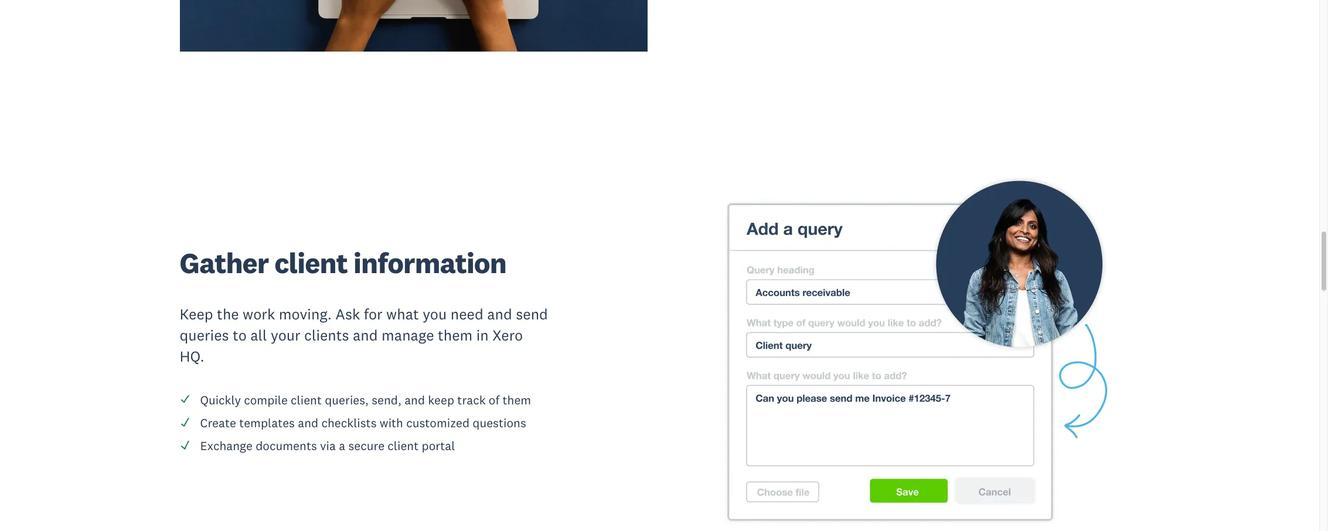 Task type: locate. For each thing, give the bounding box(es) containing it.
to
[[233, 326, 247, 345]]

track
[[457, 392, 486, 408]]

client down with
[[388, 438, 419, 454]]

queries
[[180, 326, 229, 345]]

client up moving.
[[275, 245, 348, 281]]

1 vertical spatial included image
[[180, 439, 190, 450]]

included image up included image
[[180, 394, 190, 404]]

exchange
[[200, 438, 253, 454]]

them down the 'need' on the left bottom of the page
[[438, 326, 473, 345]]

the client query interface in xero, with a query stating "can you please send me invoice #12345-7?" image
[[672, 166, 1140, 531]]

and up xero
[[487, 305, 512, 324]]

included image
[[180, 394, 190, 404], [180, 439, 190, 450]]

information
[[353, 245, 506, 281]]

of
[[489, 392, 500, 408]]

what
[[386, 305, 419, 324]]

compile
[[244, 392, 288, 408]]

and down for
[[353, 326, 378, 345]]

manage
[[382, 326, 434, 345]]

portal
[[422, 438, 455, 454]]

0 vertical spatial client
[[275, 245, 348, 281]]

send
[[516, 305, 548, 324]]

hq.
[[180, 347, 204, 366]]

keep
[[428, 392, 454, 408]]

them
[[438, 326, 473, 345], [503, 392, 531, 408]]

quickly
[[200, 392, 241, 408]]

and
[[487, 305, 512, 324], [353, 326, 378, 345], [405, 392, 425, 408], [298, 415, 318, 431]]

client right compile
[[291, 392, 322, 408]]

via
[[320, 438, 336, 454]]

1 vertical spatial them
[[503, 392, 531, 408]]

included image down included image
[[180, 439, 190, 450]]

2 vertical spatial client
[[388, 438, 419, 454]]

client
[[275, 245, 348, 281], [291, 392, 322, 408], [388, 438, 419, 454]]

them right of on the left
[[503, 392, 531, 408]]

keep
[[180, 305, 213, 324]]

0 vertical spatial included image
[[180, 394, 190, 404]]

you
[[423, 305, 447, 324]]

and left keep
[[405, 392, 425, 408]]

included image for exchange documents via a secure client portal
[[180, 439, 190, 450]]

0 horizontal spatial them
[[438, 326, 473, 345]]

create
[[200, 415, 236, 431]]

them inside keep the work moving. ask for what you need and send queries to all your clients and manage them in xero hq.
[[438, 326, 473, 345]]

1 horizontal spatial them
[[503, 392, 531, 408]]

1 included image from the top
[[180, 394, 190, 404]]

2 included image from the top
[[180, 439, 190, 450]]

need
[[451, 305, 484, 324]]

gather client information
[[180, 245, 506, 281]]

exchange documents via a secure client portal
[[200, 438, 455, 454]]

0 vertical spatial them
[[438, 326, 473, 345]]



Task type: describe. For each thing, give the bounding box(es) containing it.
queries,
[[325, 392, 369, 408]]

send,
[[372, 392, 401, 408]]

the
[[217, 305, 239, 324]]

all
[[250, 326, 267, 345]]

for
[[364, 305, 383, 324]]

in
[[476, 326, 489, 345]]

templates
[[239, 415, 295, 431]]

documents
[[256, 438, 317, 454]]

create templates and checklists with customized questions
[[200, 415, 526, 431]]

moving.
[[279, 305, 332, 324]]

included image
[[180, 417, 190, 427]]

xero
[[492, 326, 523, 345]]

quickly compile client queries, send, and keep track of them
[[200, 392, 531, 408]]

secure
[[348, 438, 385, 454]]

work
[[243, 305, 275, 324]]

1 vertical spatial client
[[291, 392, 322, 408]]

keep the work moving. ask for what you need and send queries to all your clients and manage them in xero hq.
[[180, 305, 548, 366]]

your
[[271, 326, 301, 345]]

customized
[[406, 415, 470, 431]]

questions
[[473, 415, 526, 431]]

checklists
[[321, 415, 377, 431]]

a
[[339, 438, 345, 454]]

clients
[[304, 326, 349, 345]]

gather
[[180, 245, 269, 281]]

and up exchange documents via a secure client portal
[[298, 415, 318, 431]]

included image for quickly compile client queries, send, and keep track of them
[[180, 394, 190, 404]]

with
[[380, 415, 403, 431]]

ask
[[335, 305, 360, 324]]



Task type: vqa. For each thing, say whether or not it's contained in the screenshot.
the leftmost 'THEM'
yes



